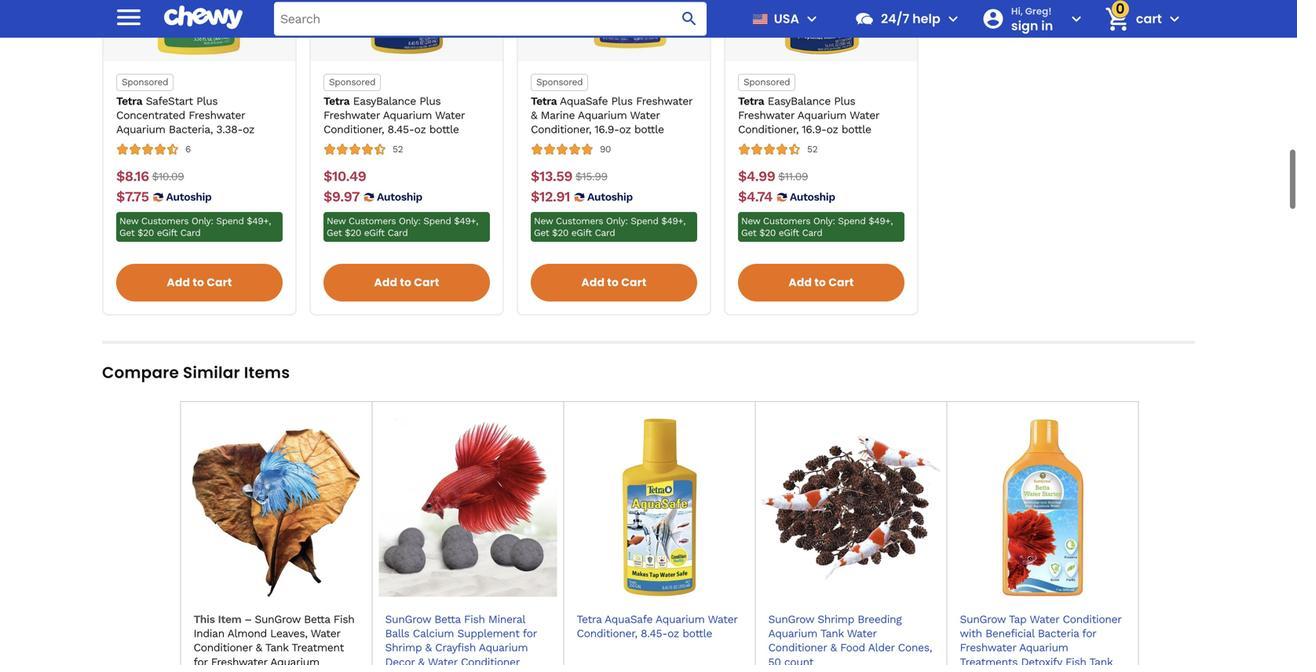 Task type: describe. For each thing, give the bounding box(es) containing it.
$4.99 $11.09
[[738, 168, 808, 185]]

cart for $12.91
[[621, 275, 647, 290]]

autoship for $12.91
[[587, 191, 633, 203]]

conditioner, inside easybalance plus freshwater aquarium water conditioner, 8.45-oz bottle
[[324, 123, 384, 136]]

only: for $12.91
[[606, 216, 628, 227]]

water inside tetra aquasafe aquarium water conditioner, 8.45-oz bottle
[[708, 613, 738, 626]]

add to cart for $4.74
[[789, 275, 854, 290]]

chewy home image
[[164, 0, 243, 35]]

tetra for $9.97
[[324, 95, 350, 108]]

water inside sungrow shrimp breeding aquarium tank water conditioner & food alder cones, 50 count
[[847, 627, 877, 640]]

oz inside aquasafe plus freshwater & marine aquarium water conditioner, 16.9-oz bottle
[[619, 123, 631, 136]]

customers for $4.74
[[763, 216, 811, 227]]

freshwater for $9.97
[[324, 109, 380, 122]]

cart
[[1136, 10, 1162, 27]]

easybalance plus freshwater aquarium water conditioner, 16.9-oz bottle
[[738, 95, 880, 136]]

new customers only: spend $49+, get $20 egift card for $9.97
[[327, 216, 478, 238]]

water inside easybalance plus freshwater aquarium water conditioner, 8.45-oz bottle
[[435, 109, 465, 122]]

food
[[840, 641, 865, 654]]

& right decor
[[418, 656, 425, 665]]

$8.16 text field
[[116, 168, 149, 185]]

$8.16 $10.09
[[116, 168, 184, 185]]

aquarium inside sungrow tap water conditioner with beneficial bacteria for freshwater aquarium treatments detoxify fish t
[[1019, 641, 1069, 654]]

$20 for $7.75
[[138, 227, 154, 238]]

$9.97
[[324, 189, 360, 205]]

sungrow betta fish hideout cave, decoration for aquarium & gecko tank element
[[564, 412, 755, 650]]

detoxify
[[1021, 656, 1062, 665]]

new customers only: spend $49+, get $20 egift card for $7.75
[[119, 216, 271, 238]]

$4.74
[[738, 189, 773, 205]]

sponsored for $9.97
[[329, 77, 376, 88]]

concentrated
[[116, 109, 185, 122]]

sungrow tap water conditioner with beneficial bacteria for freshwater aquarium treatments detoxify fish t link
[[960, 613, 1126, 665]]

24/7
[[881, 10, 910, 27]]

only: for $9.97
[[399, 216, 421, 227]]

mineral
[[488, 613, 525, 626]]

bottle inside tetra aquasafe aquarium water conditioner, 8.45-oz bottle
[[683, 627, 712, 640]]

conditioner, inside tetra aquasafe aquarium water conditioner, 8.45-oz bottle
[[577, 627, 637, 640]]

fish inside sungrow tap water conditioner with beneficial bacteria for freshwater aquarium treatments detoxify fish t
[[1066, 656, 1087, 665]]

aquarium inside sungrow shrimp breeding aquarium tank water conditioner & food alder cones, 50 count
[[768, 627, 818, 640]]

24/7 help
[[881, 10, 941, 27]]

greg!
[[1025, 5, 1052, 17]]

16.9- inside easybalance plus freshwater aquarium water conditioner, 16.9-oz bottle
[[802, 123, 827, 136]]

$15.99
[[576, 170, 608, 183]]

sungrow betta fish mineral balls calcium supplement for shrimp & crayfish aquarium decor & water conditio link
[[385, 613, 551, 665]]

add to cart for $12.91
[[581, 275, 647, 290]]

new for $9.97
[[327, 216, 346, 227]]

sungrow shrimp breeding aquarium tank water conditioner & food alder cones, 50 count element
[[756, 412, 947, 665]]

egift for $7.75
[[157, 227, 177, 238]]

count
[[784, 656, 814, 665]]

tank
[[821, 627, 844, 640]]

card for $9.97
[[388, 227, 408, 238]]

6
[[185, 144, 191, 155]]

similar
[[183, 362, 240, 384]]

add to cart for $7.75
[[167, 275, 232, 290]]

$12.91 text field
[[531, 189, 570, 206]]

aquarium inside easybalance plus freshwater aquarium water conditioner, 8.45-oz bottle
[[383, 109, 432, 122]]

sungrow tap water conditioner with beneficial bacteria for freshwater aquarium treatments detoxify fish t
[[960, 613, 1125, 665]]

$10.49
[[324, 168, 366, 185]]

card for $7.75
[[180, 227, 201, 238]]

$11.09
[[779, 170, 808, 183]]

sungrow tap water conditioner with beneficial bacteria for freshwater aquarium treatments detoxify fish tank ammonia remover, 6.7-oz bottle element
[[948, 412, 1138, 665]]

spend for $12.91
[[631, 216, 659, 227]]

$15.99 text field
[[576, 168, 608, 185]]

8.45- inside easybalance plus freshwater aquarium water conditioner, 8.45-oz bottle
[[388, 123, 414, 136]]

sungrow shrimp breeding aquarium tank water conditioner & food alder cones, 50 count image
[[762, 419, 940, 597]]

beneficial
[[986, 627, 1035, 640]]

24/7 help link
[[848, 0, 941, 38]]

$4.74 text field
[[738, 189, 773, 206]]

tetra for $7.75
[[116, 95, 142, 108]]

tetra aquasafe aquarium water conditioner, 8.45-oz bottle link
[[577, 613, 743, 641]]

card for $4.74
[[802, 227, 823, 238]]

sungrow shrimp breeding aquarium tank water conditioner & food alder cones, 50 count
[[768, 613, 932, 665]]

water inside sungrow betta fish mineral balls calcium supplement for shrimp & crayfish aquarium decor & water conditio
[[428, 656, 458, 665]]

oz inside tetra aquasafe aquarium water conditioner, 8.45-oz bottle
[[668, 627, 679, 640]]

aquasafe inside tetra aquasafe aquarium water conditioner, 8.45-oz bottle
[[605, 613, 653, 626]]

menu image
[[803, 9, 821, 28]]

egift for $9.97
[[364, 227, 385, 238]]

$49+, for $4.99
[[869, 216, 893, 227]]

aquarium inside sungrow betta fish mineral balls calcium supplement for shrimp & crayfish aquarium decor & water conditio
[[479, 641, 528, 654]]

aquasafe inside aquasafe plus freshwater & marine aquarium water conditioner, 16.9-oz bottle
[[560, 95, 608, 108]]

new for $7.75
[[119, 216, 138, 227]]

new customers only: spend $49+, get $20 egift card for $4.74
[[741, 216, 893, 238]]

with
[[960, 627, 982, 640]]

$20 for $9.97
[[345, 227, 361, 238]]

$13.59 text field
[[531, 168, 572, 185]]

sponsored for $7.75
[[122, 77, 168, 88]]

bottle inside easybalance plus freshwater aquarium water conditioner, 8.45-oz bottle
[[429, 123, 459, 136]]

autoship for $7.75
[[166, 191, 212, 203]]

$49+, for $8.16
[[247, 216, 271, 227]]

oz for $9.97
[[414, 123, 426, 136]]

zoo med floating betta log element
[[373, 412, 564, 665]]

freshwater inside sungrow tap water conditioner with beneficial bacteria for freshwater aquarium treatments detoxify fish t
[[960, 641, 1017, 654]]

add for $12.91
[[581, 275, 605, 290]]

new for $4.74
[[741, 216, 760, 227]]

add for $4.74
[[789, 275, 812, 290]]

new for $12.91
[[534, 216, 553, 227]]

oz for $7.75
[[243, 123, 254, 136]]

submit search image
[[680, 9, 699, 28]]

chewy support image
[[854, 9, 875, 29]]

plus for $8.16
[[196, 95, 218, 108]]

$9.97 text field
[[324, 189, 360, 206]]

aquarium inside safestart plus concentrated freshwater aquarium bacteria, 3.38-oz
[[116, 123, 165, 136]]

& inside sungrow shrimp breeding aquarium tank water conditioner & food alder cones, 50 count
[[831, 641, 837, 654]]

spend for $7.75
[[216, 216, 244, 227]]

add to cart button for $12.91
[[531, 264, 697, 302]]

8.45- inside tetra aquasafe aquarium water conditioner, 8.45-oz bottle
[[641, 627, 668, 640]]

add to cart button for $9.97
[[324, 264, 490, 302]]

menu image
[[113, 1, 145, 33]]

conditioner inside sungrow tap water conditioner with beneficial bacteria for freshwater aquarium treatments detoxify fish t
[[1063, 613, 1122, 626]]

freshwater for $4.74
[[738, 109, 795, 122]]

water inside easybalance plus freshwater aquarium water conditioner, 16.9-oz bottle
[[850, 109, 880, 122]]

$49+, for $13.59
[[662, 216, 686, 227]]

shrimp inside sungrow shrimp breeding aquarium tank water conditioner & food alder cones, 50 count
[[818, 613, 854, 626]]

aquasafe plus freshwater & marine aquarium water conditioner, 16.9-oz bottle
[[531, 95, 693, 136]]

easybalance for $4.74
[[768, 95, 831, 108]]

& inside aquasafe plus freshwater & marine aquarium water conditioner, 16.9-oz bottle
[[531, 109, 537, 122]]

Search text field
[[274, 2, 707, 36]]

marine
[[541, 109, 575, 122]]

$11.09 text field
[[779, 168, 808, 185]]

autoship for $9.97
[[377, 191, 422, 203]]

tetra aquasafe aquarium water conditioner, 8.45-oz bottle image
[[571, 419, 749, 597]]

decor
[[385, 656, 415, 665]]

cart for $4.74
[[829, 275, 854, 290]]

calcium
[[413, 627, 454, 640]]

get for $12.91
[[534, 227, 549, 238]]

$10.09
[[152, 170, 184, 183]]

cart menu image
[[1166, 9, 1184, 28]]

$4.99
[[738, 168, 775, 185]]



Task type: locate. For each thing, give the bounding box(es) containing it.
1 horizontal spatial 52
[[807, 144, 818, 155]]

egift down $10.49 text box
[[364, 227, 385, 238]]

fish inside sungrow betta fish mineral balls calcium supplement for shrimp & crayfish aquarium decor & water conditio
[[464, 613, 485, 626]]

new customers only: spend $49+, get $20 egift card down $10.09 text field
[[119, 216, 271, 238]]

4 card from the left
[[802, 227, 823, 238]]

3 get from the left
[[534, 227, 549, 238]]

autoship right "$9.97"
[[377, 191, 422, 203]]

3 autoship from the left
[[587, 191, 633, 203]]

for down mineral at left
[[523, 627, 537, 640]]

bacteria,
[[169, 123, 213, 136]]

2 new from the left
[[327, 216, 346, 227]]

tetra aquasafe plus freshwater & marine aquarium water conditioner, 16.9-oz bottle image
[[525, 0, 704, 55]]

$13.59
[[531, 168, 572, 185]]

1 for from the left
[[523, 627, 537, 640]]

oz inside easybalance plus freshwater aquarium water conditioner, 8.45-oz bottle
[[414, 123, 426, 136]]

1 $49+, from the left
[[247, 216, 271, 227]]

4 egift from the left
[[779, 227, 799, 238]]

get down $12.91 text field
[[534, 227, 549, 238]]

1 horizontal spatial 16.9-
[[802, 123, 827, 136]]

4 spend from the left
[[838, 216, 866, 227]]

3 add from the left
[[581, 275, 605, 290]]

tetra for $12.91
[[531, 95, 557, 108]]

0 vertical spatial 8.45-
[[388, 123, 414, 136]]

3 sponsored from the left
[[536, 77, 583, 88]]

usa
[[774, 10, 800, 27]]

shrimp inside sungrow betta fish mineral balls calcium supplement for shrimp & crayfish aquarium decor & water conditio
[[385, 641, 422, 654]]

1 plus from the left
[[196, 95, 218, 108]]

supplement
[[458, 627, 520, 640]]

tap
[[1009, 613, 1027, 626]]

egift for $12.91
[[572, 227, 592, 238]]

3 sungrow from the left
[[960, 613, 1006, 626]]

customers down $12.91 text field
[[556, 216, 603, 227]]

2 customers from the left
[[349, 216, 396, 227]]

customers for $12.91
[[556, 216, 603, 227]]

0 vertical spatial conditioner
[[1063, 613, 1122, 626]]

$7.75 text field
[[116, 189, 149, 206]]

4 $20 from the left
[[760, 227, 776, 238]]

new
[[119, 216, 138, 227], [327, 216, 346, 227], [534, 216, 553, 227], [741, 216, 760, 227]]

3 add to cart button from the left
[[531, 264, 697, 302]]

$20
[[138, 227, 154, 238], [345, 227, 361, 238], [552, 227, 569, 238], [760, 227, 776, 238]]

2 card from the left
[[388, 227, 408, 238]]

get down $9.97 text box
[[327, 227, 342, 238]]

1 vertical spatial fish
[[1066, 656, 1087, 665]]

bottle inside easybalance plus freshwater aquarium water conditioner, 16.9-oz bottle
[[842, 123, 871, 136]]

customers down $7.75 'text field'
[[141, 216, 189, 227]]

oz inside easybalance plus freshwater aquarium water conditioner, 16.9-oz bottle
[[827, 123, 838, 136]]

aquarium
[[383, 109, 432, 122], [578, 109, 627, 122], [798, 109, 847, 122], [116, 123, 165, 136], [656, 613, 705, 626], [768, 627, 818, 640], [479, 641, 528, 654], [1019, 641, 1069, 654]]

3 $20 from the left
[[552, 227, 569, 238]]

& down tank
[[831, 641, 837, 654]]

autoship down $15.99 text box
[[587, 191, 633, 203]]

account menu image
[[1067, 9, 1086, 28]]

0 horizontal spatial 16.9-
[[595, 123, 619, 136]]

plus inside safestart plus concentrated freshwater aquarium bacteria, 3.38-oz
[[196, 95, 218, 108]]

1 add from the left
[[167, 275, 190, 290]]

water inside sungrow tap water conditioner with beneficial bacteria for freshwater aquarium treatments detoxify fish t
[[1030, 613, 1060, 626]]

new down $9.97 text box
[[327, 216, 346, 227]]

2 egift from the left
[[364, 227, 385, 238]]

card for $12.91
[[595, 227, 615, 238]]

list
[[102, 0, 1195, 316]]

plus
[[196, 95, 218, 108], [420, 95, 441, 108], [611, 95, 633, 108], [834, 95, 856, 108]]

1 vertical spatial shrimp
[[385, 641, 422, 654]]

balls
[[385, 627, 410, 640]]

add to cart button
[[116, 264, 283, 302], [324, 264, 490, 302], [531, 264, 697, 302], [738, 264, 905, 302]]

sungrow for with
[[960, 613, 1006, 626]]

$7.75
[[116, 189, 149, 205]]

$20 for $4.74
[[760, 227, 776, 238]]

1 only: from the left
[[192, 216, 213, 227]]

to for $9.97
[[400, 275, 412, 290]]

plus inside aquasafe plus freshwater & marine aquarium water conditioner, 16.9-oz bottle
[[611, 95, 633, 108]]

0 vertical spatial aquasafe
[[560, 95, 608, 108]]

2 $20 from the left
[[345, 227, 361, 238]]

water
[[435, 109, 465, 122], [630, 109, 660, 122], [850, 109, 880, 122], [708, 613, 738, 626], [1030, 613, 1060, 626], [847, 627, 877, 640], [428, 656, 458, 665]]

customers for $7.75
[[141, 216, 189, 227]]

oz
[[243, 123, 254, 136], [414, 123, 426, 136], [619, 123, 631, 136], [827, 123, 838, 136], [668, 627, 679, 640]]

3.38-
[[216, 123, 243, 136]]

sungrow for tank
[[768, 613, 814, 626]]

4 to from the left
[[815, 275, 826, 290]]

autoship down $10.09 text field
[[166, 191, 212, 203]]

8.45-
[[388, 123, 414, 136], [641, 627, 668, 640]]

get down $7.75 'text field'
[[119, 227, 135, 238]]

easybalance
[[353, 95, 416, 108], [768, 95, 831, 108]]

sungrow betta fish mineral balls calcium supplement for shrimp & crayfish aquarium decor & water conditio
[[385, 613, 537, 665]]

1 16.9- from the left
[[595, 123, 619, 136]]

$10.09 text field
[[152, 168, 184, 185]]

water inside aquasafe plus freshwater & marine aquarium water conditioner, 16.9-oz bottle
[[630, 109, 660, 122]]

autoship for $4.74
[[790, 191, 835, 203]]

bacteria
[[1038, 627, 1079, 640]]

aquasafe
[[560, 95, 608, 108], [605, 613, 653, 626]]

tetra aquasafe aquarium water conditioner, 8.45-oz bottle
[[577, 613, 738, 640]]

0 horizontal spatial fish
[[464, 613, 485, 626]]

1 horizontal spatial for
[[1082, 627, 1097, 640]]

1 vertical spatial conditioner
[[768, 641, 827, 654]]

hi,
[[1011, 5, 1023, 17]]

1 add to cart button from the left
[[116, 264, 283, 302]]

cones,
[[898, 641, 932, 654]]

fish
[[464, 613, 485, 626], [1066, 656, 1087, 665]]

$20 for $12.91
[[552, 227, 569, 238]]

spend for $9.97
[[424, 216, 451, 227]]

plus down tetra aquasafe plus freshwater & marine aquarium water conditioner, 16.9-oz bottle image
[[611, 95, 633, 108]]

1 egift from the left
[[157, 227, 177, 238]]

1 new customers only: spend $49+, get $20 egift card from the left
[[119, 216, 271, 238]]

easybalance down tetra easybalance plus freshwater aquarium water conditioner, 8.45-oz bottle image
[[353, 95, 416, 108]]

1 to from the left
[[193, 275, 204, 290]]

3 customers from the left
[[556, 216, 603, 227]]

to
[[193, 275, 204, 290], [400, 275, 412, 290], [607, 275, 619, 290], [815, 275, 826, 290]]

aquarium inside easybalance plus freshwater aquarium water conditioner, 16.9-oz bottle
[[798, 109, 847, 122]]

52 up $11.09
[[807, 144, 818, 155]]

16.9- inside aquasafe plus freshwater & marine aquarium water conditioner, 16.9-oz bottle
[[595, 123, 619, 136]]

easybalance inside easybalance plus freshwater aquarium water conditioner, 16.9-oz bottle
[[768, 95, 831, 108]]

tetra
[[116, 95, 142, 108], [324, 95, 350, 108], [531, 95, 557, 108], [738, 95, 764, 108], [577, 613, 602, 626]]

tetra easybalance plus freshwater aquarium water conditioner, 16.9-oz bottle image
[[732, 0, 911, 55]]

3 card from the left
[[595, 227, 615, 238]]

1 sungrow from the left
[[385, 613, 431, 626]]

52
[[393, 144, 403, 155], [807, 144, 818, 155]]

4 customers from the left
[[763, 216, 811, 227]]

new customers only: spend $49+, get $20 egift card for $12.91
[[534, 216, 686, 238]]

freshwater
[[636, 95, 693, 108], [189, 109, 245, 122], [324, 109, 380, 122], [738, 109, 795, 122], [960, 641, 1017, 654]]

sungrow inside sungrow shrimp breeding aquarium tank water conditioner & food alder cones, 50 count
[[768, 613, 814, 626]]

1 horizontal spatial easybalance
[[768, 95, 831, 108]]

egift down $15.99 text box
[[572, 227, 592, 238]]

this item – sungrow betta fish indian almond leaves, water conditioner & tank treatment for freshwater aquarium element
[[181, 412, 372, 665]]

$20 down $9.97 text box
[[345, 227, 361, 238]]

0 horizontal spatial conditioner
[[768, 641, 827, 654]]

$10.49 text field
[[324, 168, 366, 185]]

for inside sungrow betta fish mineral balls calcium supplement for shrimp & crayfish aquarium decor & water conditio
[[523, 627, 537, 640]]

get for $9.97
[[327, 227, 342, 238]]

1 autoship from the left
[[166, 191, 212, 203]]

4 add from the left
[[789, 275, 812, 290]]

1 horizontal spatial fish
[[1066, 656, 1087, 665]]

sponsored up easybalance plus freshwater aquarium water conditioner, 16.9-oz bottle
[[744, 77, 790, 88]]

plus for $4.99
[[834, 95, 856, 108]]

sungrow
[[385, 613, 431, 626], [768, 613, 814, 626], [960, 613, 1006, 626]]

egift
[[157, 227, 177, 238], [364, 227, 385, 238], [572, 227, 592, 238], [779, 227, 799, 238]]

sungrow betta fish mineral balls calcium supplement for shrimp & crayfish aquarium decor & water conditioner accessories, 10 count image
[[379, 419, 557, 597]]

$20 down $12.91 text field
[[552, 227, 569, 238]]

0 horizontal spatial 52
[[393, 144, 403, 155]]

1 horizontal spatial shrimp
[[818, 613, 854, 626]]

sungrow tap water conditioner with beneficial bacteria for freshwater aquarium treatments detoxify fish tank ammonia remover, 6.7-oz bottle image
[[954, 419, 1132, 597]]

3 plus from the left
[[611, 95, 633, 108]]

4 only: from the left
[[814, 216, 835, 227]]

fish down bacteria
[[1066, 656, 1087, 665]]

2 only: from the left
[[399, 216, 421, 227]]

16.9-
[[595, 123, 619, 136], [802, 123, 827, 136]]

betta
[[435, 613, 461, 626]]

add for $9.97
[[374, 275, 397, 290]]

0 horizontal spatial for
[[523, 627, 537, 640]]

3 cart from the left
[[621, 275, 647, 290]]

new down '$4.74' text field
[[741, 216, 760, 227]]

4 $49+, from the left
[[869, 216, 893, 227]]

0 horizontal spatial sungrow
[[385, 613, 431, 626]]

50
[[768, 656, 781, 665]]

sponsored up safestart
[[122, 77, 168, 88]]

plus down tetra easybalance plus freshwater aquarium water conditioner, 16.9-oz bottle image
[[834, 95, 856, 108]]

to for $4.74
[[815, 275, 826, 290]]

egift down $10.09 text field
[[157, 227, 177, 238]]

conditioner up count
[[768, 641, 827, 654]]

items image
[[1104, 5, 1131, 33]]

3 new from the left
[[534, 216, 553, 227]]

1 get from the left
[[119, 227, 135, 238]]

conditioner, inside aquasafe plus freshwater & marine aquarium water conditioner, 16.9-oz bottle
[[531, 123, 592, 136]]

plus inside easybalance plus freshwater aquarium water conditioner, 16.9-oz bottle
[[834, 95, 856, 108]]

fish up supplement
[[464, 613, 485, 626]]

bottle inside aquasafe plus freshwater & marine aquarium water conditioner, 16.9-oz bottle
[[635, 123, 664, 136]]

1 add to cart from the left
[[167, 275, 232, 290]]

1 horizontal spatial 8.45-
[[641, 627, 668, 640]]

easybalance up $11.09
[[768, 95, 831, 108]]

easybalance plus freshwater aquarium water conditioner, 8.45-oz bottle
[[324, 95, 465, 136]]

2 plus from the left
[[420, 95, 441, 108]]

sungrow up balls
[[385, 613, 431, 626]]

freshwater inside aquasafe plus freshwater & marine aquarium water conditioner, 16.9-oz bottle
[[636, 95, 693, 108]]

spend
[[216, 216, 244, 227], [424, 216, 451, 227], [631, 216, 659, 227], [838, 216, 866, 227]]

easybalance inside easybalance plus freshwater aquarium water conditioner, 8.45-oz bottle
[[353, 95, 416, 108]]

1 customers from the left
[[141, 216, 189, 227]]

add to cart button for $4.74
[[738, 264, 905, 302]]

0 horizontal spatial easybalance
[[353, 95, 416, 108]]

compare
[[102, 362, 179, 384]]

sign
[[1011, 17, 1039, 34]]

breeding
[[858, 613, 902, 626]]

hi, greg! sign in
[[1011, 5, 1053, 34]]

conditioner up bacteria
[[1063, 613, 1122, 626]]

2 52 from the left
[[807, 144, 818, 155]]

sungrow inside sungrow tap water conditioner with beneficial bacteria for freshwater aquarium treatments detoxify fish t
[[960, 613, 1006, 626]]

treatments
[[960, 656, 1018, 665]]

tetra easybalance plus freshwater aquarium water conditioner, 8.45-oz bottle image
[[317, 0, 496, 55]]

4 new customers only: spend $49+, get $20 egift card from the left
[[741, 216, 893, 238]]

sungrow betta fish indian almond leaves, water conditioner & tank treatment for freshwater aquarium image
[[187, 419, 366, 597]]

16.9- up 90 at the left
[[595, 123, 619, 136]]

freshwater inside easybalance plus freshwater aquarium water conditioner, 8.45-oz bottle
[[324, 109, 380, 122]]

4 new from the left
[[741, 216, 760, 227]]

plus inside easybalance plus freshwater aquarium water conditioner, 8.45-oz bottle
[[420, 95, 441, 108]]

to for $12.91
[[607, 275, 619, 290]]

get for $7.75
[[119, 227, 135, 238]]

bottle
[[429, 123, 459, 136], [635, 123, 664, 136], [842, 123, 871, 136], [683, 627, 712, 640]]

easybalance for $9.97
[[353, 95, 416, 108]]

2 $49+, from the left
[[454, 216, 478, 227]]

sponsored for $12.91
[[536, 77, 583, 88]]

only:
[[192, 216, 213, 227], [399, 216, 421, 227], [606, 216, 628, 227], [814, 216, 835, 227]]

new customers only: spend $49+, get $20 egift card down $9.97 text box
[[327, 216, 478, 238]]

new down $7.75 'text field'
[[119, 216, 138, 227]]

2 for from the left
[[1082, 627, 1097, 640]]

add
[[167, 275, 190, 290], [374, 275, 397, 290], [581, 275, 605, 290], [789, 275, 812, 290]]

for
[[523, 627, 537, 640], [1082, 627, 1097, 640]]

2 easybalance from the left
[[768, 95, 831, 108]]

1 horizontal spatial conditioner
[[1063, 613, 1122, 626]]

add for $7.75
[[167, 275, 190, 290]]

4 autoship from the left
[[790, 191, 835, 203]]

add to cart button for $7.75
[[116, 264, 283, 302]]

4 cart from the left
[[829, 275, 854, 290]]

items
[[244, 362, 290, 384]]

egift for $4.74
[[779, 227, 799, 238]]

sungrow for balls
[[385, 613, 431, 626]]

$8.16
[[116, 168, 149, 185]]

get down '$4.74' text field
[[741, 227, 757, 238]]

shrimp up tank
[[818, 613, 854, 626]]

to for $7.75
[[193, 275, 204, 290]]

aquarium inside aquasafe plus freshwater & marine aquarium water conditioner, 16.9-oz bottle
[[578, 109, 627, 122]]

help menu image
[[944, 9, 963, 28]]

3 add to cart from the left
[[581, 275, 647, 290]]

list containing $8.16
[[102, 0, 1195, 316]]

$12.91
[[531, 189, 570, 205]]

tetra for $4.74
[[738, 95, 764, 108]]

3 only: from the left
[[606, 216, 628, 227]]

16.9- up $11.09
[[802, 123, 827, 136]]

2 sponsored from the left
[[329, 77, 376, 88]]

& down calcium
[[425, 641, 432, 654]]

freshwater inside easybalance plus freshwater aquarium water conditioner, 16.9-oz bottle
[[738, 109, 795, 122]]

52 down easybalance plus freshwater aquarium water conditioner, 8.45-oz bottle
[[393, 144, 403, 155]]

1 easybalance from the left
[[353, 95, 416, 108]]

3 $49+, from the left
[[662, 216, 686, 227]]

&
[[531, 109, 537, 122], [425, 641, 432, 654], [831, 641, 837, 654], [418, 656, 425, 665]]

new down $12.91 text field
[[534, 216, 553, 227]]

sponsored up marine
[[536, 77, 583, 88]]

4 add to cart button from the left
[[738, 264, 905, 302]]

2 autoship from the left
[[377, 191, 422, 203]]

2 sungrow from the left
[[768, 613, 814, 626]]

0 horizontal spatial 8.45-
[[388, 123, 414, 136]]

conditioner, inside easybalance plus freshwater aquarium water conditioner, 16.9-oz bottle
[[738, 123, 799, 136]]

aquarium inside tetra aquasafe aquarium water conditioner, 8.45-oz bottle
[[656, 613, 705, 626]]

compare similar items
[[102, 362, 290, 384]]

$4.99 text field
[[738, 168, 775, 185]]

4 sponsored from the left
[[744, 77, 790, 88]]

3 to from the left
[[607, 275, 619, 290]]

shrimp up decor
[[385, 641, 422, 654]]

tetra inside tetra aquasafe aquarium water conditioner, 8.45-oz bottle
[[577, 613, 602, 626]]

only: for $7.75
[[192, 216, 213, 227]]

tetra safestart plus concentrated freshwater aquarium bacteria, 3.38-oz image
[[110, 0, 289, 55]]

1 horizontal spatial sungrow
[[768, 613, 814, 626]]

$13.59 $15.99
[[531, 168, 608, 185]]

conditioner,
[[324, 123, 384, 136], [531, 123, 592, 136], [738, 123, 799, 136], [577, 627, 637, 640]]

conditioner inside sungrow shrimp breeding aquarium tank water conditioner & food alder cones, 50 count
[[768, 641, 827, 654]]

0 horizontal spatial shrimp
[[385, 641, 422, 654]]

3 spend from the left
[[631, 216, 659, 227]]

sponsored
[[122, 77, 168, 88], [329, 77, 376, 88], [536, 77, 583, 88], [744, 77, 790, 88]]

autoship down $11.09 'text box'
[[790, 191, 835, 203]]

2 to from the left
[[400, 275, 412, 290]]

oz for $4.74
[[827, 123, 838, 136]]

card
[[180, 227, 201, 238], [388, 227, 408, 238], [595, 227, 615, 238], [802, 227, 823, 238]]

sungrow up the with
[[960, 613, 1006, 626]]

crayfish
[[435, 641, 476, 654]]

add to cart for $9.97
[[374, 275, 440, 290]]

2 16.9- from the left
[[802, 123, 827, 136]]

plus up bacteria,
[[196, 95, 218, 108]]

for inside sungrow tap water conditioner with beneficial bacteria for freshwater aquarium treatments detoxify fish t
[[1082, 627, 1097, 640]]

get for $4.74
[[741, 227, 757, 238]]

3 egift from the left
[[572, 227, 592, 238]]

autoship
[[166, 191, 212, 203], [377, 191, 422, 203], [587, 191, 633, 203], [790, 191, 835, 203]]

freshwater for $12.91
[[636, 95, 693, 108]]

get
[[119, 227, 135, 238], [327, 227, 342, 238], [534, 227, 549, 238], [741, 227, 757, 238]]

plus for $13.59
[[611, 95, 633, 108]]

4 add to cart from the left
[[789, 275, 854, 290]]

2 cart from the left
[[414, 275, 440, 290]]

1 $20 from the left
[[138, 227, 154, 238]]

plus down tetra easybalance plus freshwater aquarium water conditioner, 8.45-oz bottle image
[[420, 95, 441, 108]]

0 vertical spatial shrimp
[[818, 613, 854, 626]]

$20 down '$4.74' text field
[[760, 227, 776, 238]]

new customers only: spend $49+, get $20 egift card down $11.09 'text box'
[[741, 216, 893, 238]]

customers down $9.97 text box
[[349, 216, 396, 227]]

sungrow inside sungrow betta fish mineral balls calcium supplement for shrimp & crayfish aquarium decor & water conditio
[[385, 613, 431, 626]]

freshwater inside safestart plus concentrated freshwater aquarium bacteria, 3.38-oz
[[189, 109, 245, 122]]

oz inside safestart plus concentrated freshwater aquarium bacteria, 3.38-oz
[[243, 123, 254, 136]]

shrimp
[[818, 613, 854, 626], [385, 641, 422, 654]]

4 get from the left
[[741, 227, 757, 238]]

52 for $9.97
[[393, 144, 403, 155]]

1 cart from the left
[[207, 275, 232, 290]]

Product search field
[[274, 2, 707, 36]]

& left marine
[[531, 109, 537, 122]]

for for supplement
[[523, 627, 537, 640]]

help
[[913, 10, 941, 27]]

egift down $11.09 'text box'
[[779, 227, 799, 238]]

safestart plus concentrated freshwater aquarium bacteria, 3.38-oz
[[116, 95, 254, 136]]

2 add to cart from the left
[[374, 275, 440, 290]]

sungrow shrimp breeding aquarium tank water conditioner & food alder cones, 50 count link
[[768, 613, 934, 665]]

conditioner
[[1063, 613, 1122, 626], [768, 641, 827, 654]]

sungrow up count
[[768, 613, 814, 626]]

cart for $9.97
[[414, 275, 440, 290]]

0 vertical spatial fish
[[464, 613, 485, 626]]

for right bacteria
[[1082, 627, 1097, 640]]

2 new customers only: spend $49+, get $20 egift card from the left
[[327, 216, 478, 238]]

new customers only: spend $49+, get $20 egift card down $15.99 text box
[[534, 216, 686, 238]]

in
[[1042, 17, 1053, 34]]

1 card from the left
[[180, 227, 201, 238]]

52 for $4.74
[[807, 144, 818, 155]]

$49+,
[[247, 216, 271, 227], [454, 216, 478, 227], [662, 216, 686, 227], [869, 216, 893, 227]]

customers down '$4.74' text field
[[763, 216, 811, 227]]

2 add to cart button from the left
[[324, 264, 490, 302]]

4 plus from the left
[[834, 95, 856, 108]]

1 vertical spatial 8.45-
[[641, 627, 668, 640]]

add to cart
[[167, 275, 232, 290], [374, 275, 440, 290], [581, 275, 647, 290], [789, 275, 854, 290]]

customers
[[141, 216, 189, 227], [349, 216, 396, 227], [556, 216, 603, 227], [763, 216, 811, 227]]

2 horizontal spatial sungrow
[[960, 613, 1006, 626]]

only: for $4.74
[[814, 216, 835, 227]]

1 vertical spatial aquasafe
[[605, 613, 653, 626]]

usa button
[[746, 0, 821, 38]]

cart for $7.75
[[207, 275, 232, 290]]

customers for $9.97
[[349, 216, 396, 227]]

alder
[[868, 641, 895, 654]]

safestart
[[146, 95, 193, 108]]

$20 down $7.75 'text field'
[[138, 227, 154, 238]]

90
[[600, 144, 611, 155]]

cart link
[[1099, 0, 1162, 38]]

1 spend from the left
[[216, 216, 244, 227]]

3 new customers only: spend $49+, get $20 egift card from the left
[[534, 216, 686, 238]]

spend for $4.74
[[838, 216, 866, 227]]

sponsored up easybalance plus freshwater aquarium water conditioner, 8.45-oz bottle
[[329, 77, 376, 88]]

1 sponsored from the left
[[122, 77, 168, 88]]

2 spend from the left
[[424, 216, 451, 227]]

2 add from the left
[[374, 275, 397, 290]]

cart
[[207, 275, 232, 290], [414, 275, 440, 290], [621, 275, 647, 290], [829, 275, 854, 290]]

for for bacteria
[[1082, 627, 1097, 640]]

2 get from the left
[[327, 227, 342, 238]]

1 52 from the left
[[393, 144, 403, 155]]

1 new from the left
[[119, 216, 138, 227]]

new customers only: spend $49+, get $20 egift card
[[119, 216, 271, 238], [327, 216, 478, 238], [534, 216, 686, 238], [741, 216, 893, 238]]

sponsored for $4.74
[[744, 77, 790, 88]]



Task type: vqa. For each thing, say whether or not it's contained in the screenshot.
top Today'S Deals link
no



